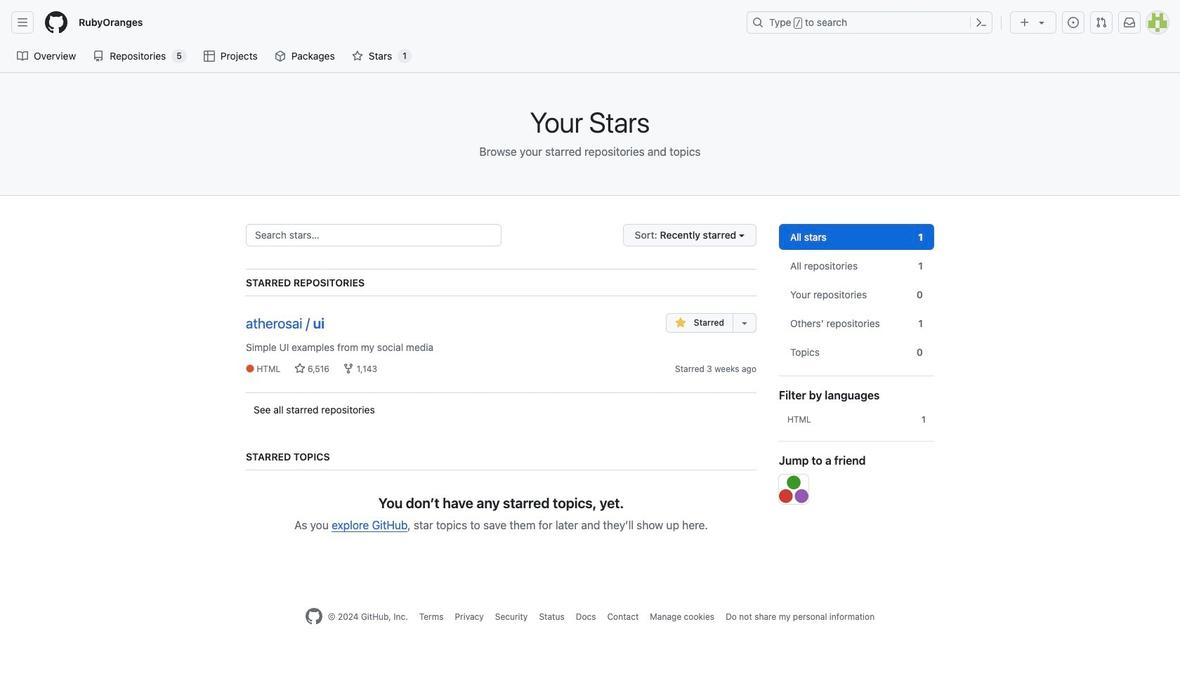 Task type: vqa. For each thing, say whether or not it's contained in the screenshot.
First time contributing to jazzband/django-auditlog?
no



Task type: describe. For each thing, give the bounding box(es) containing it.
triangle down image
[[1036, 17, 1047, 28]]

table image
[[204, 51, 215, 62]]

star image
[[294, 363, 305, 374]]

package image
[[274, 51, 286, 62]]

@julialang image
[[779, 475, 809, 504]]

Search stars… text field
[[246, 224, 501, 247]]

star fill image
[[675, 318, 686, 329]]

notifications image
[[1124, 17, 1135, 28]]

book image
[[17, 51, 28, 62]]

fork image
[[343, 363, 354, 374]]

homepage image
[[45, 11, 67, 34]]

repo image
[[93, 51, 104, 62]]

add this repository to a list image
[[739, 318, 750, 329]]

command palette image
[[976, 17, 987, 28]]



Task type: locate. For each thing, give the bounding box(es) containing it.
Starred repositories search field
[[246, 224, 501, 247]]

issue opened image
[[1068, 17, 1079, 28]]

homepage image
[[305, 608, 322, 625]]

git pull request image
[[1096, 17, 1107, 28]]

plus image
[[1019, 17, 1031, 28]]

star filters section
[[768, 224, 946, 563]]

star image
[[352, 51, 363, 62]]



